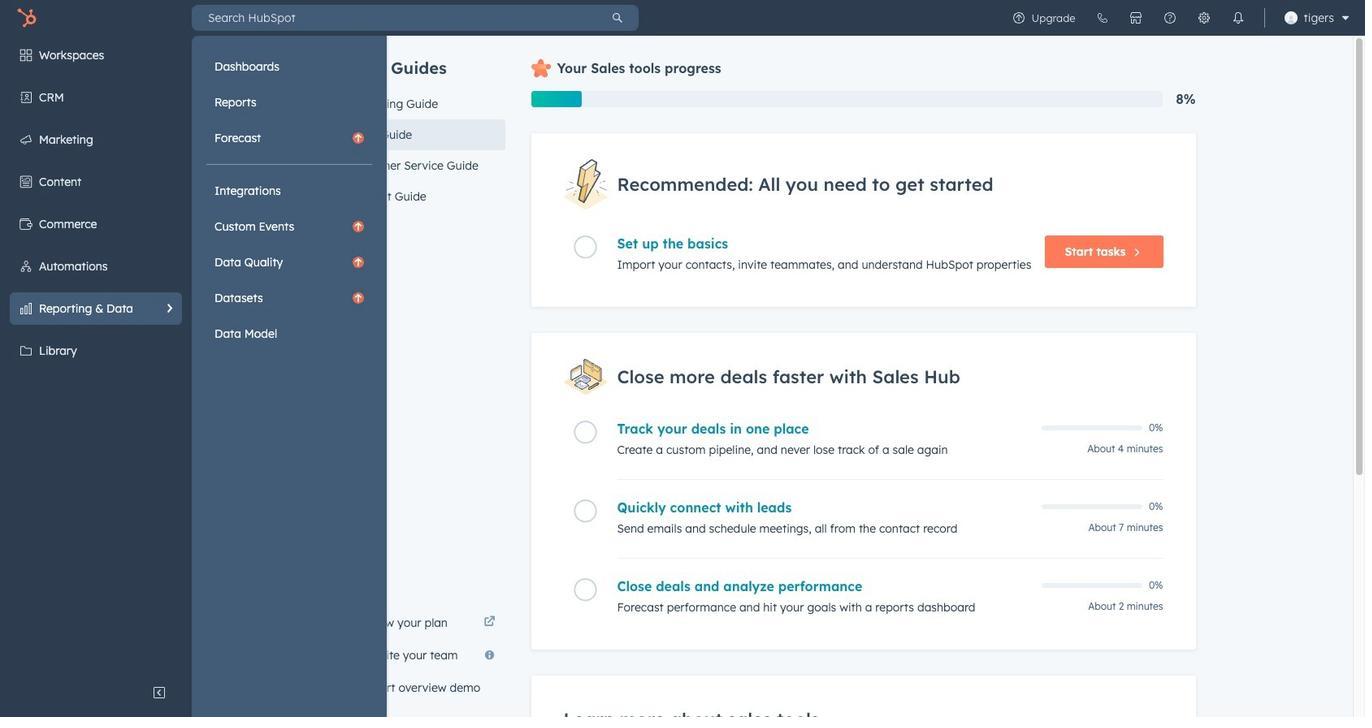 Task type: describe. For each thing, give the bounding box(es) containing it.
user guides element
[[339, 36, 505, 212]]

Search HubSpot search field
[[192, 5, 596, 31]]

link opens in a new window image
[[484, 617, 495, 629]]

settings image
[[1197, 11, 1210, 24]]

howard n/a image
[[1284, 11, 1297, 24]]

link opens in a new window image
[[484, 613, 495, 633]]



Task type: vqa. For each thing, say whether or not it's contained in the screenshot.
"User Guides" element
yes



Task type: locate. For each thing, give the bounding box(es) containing it.
help image
[[1163, 11, 1176, 24]]

notifications image
[[1231, 11, 1244, 24]]

menu
[[1001, 0, 1355, 36], [0, 36, 387, 717], [206, 50, 372, 350]]

marketplaces image
[[1129, 11, 1142, 24]]

progress bar
[[531, 91, 582, 107]]



